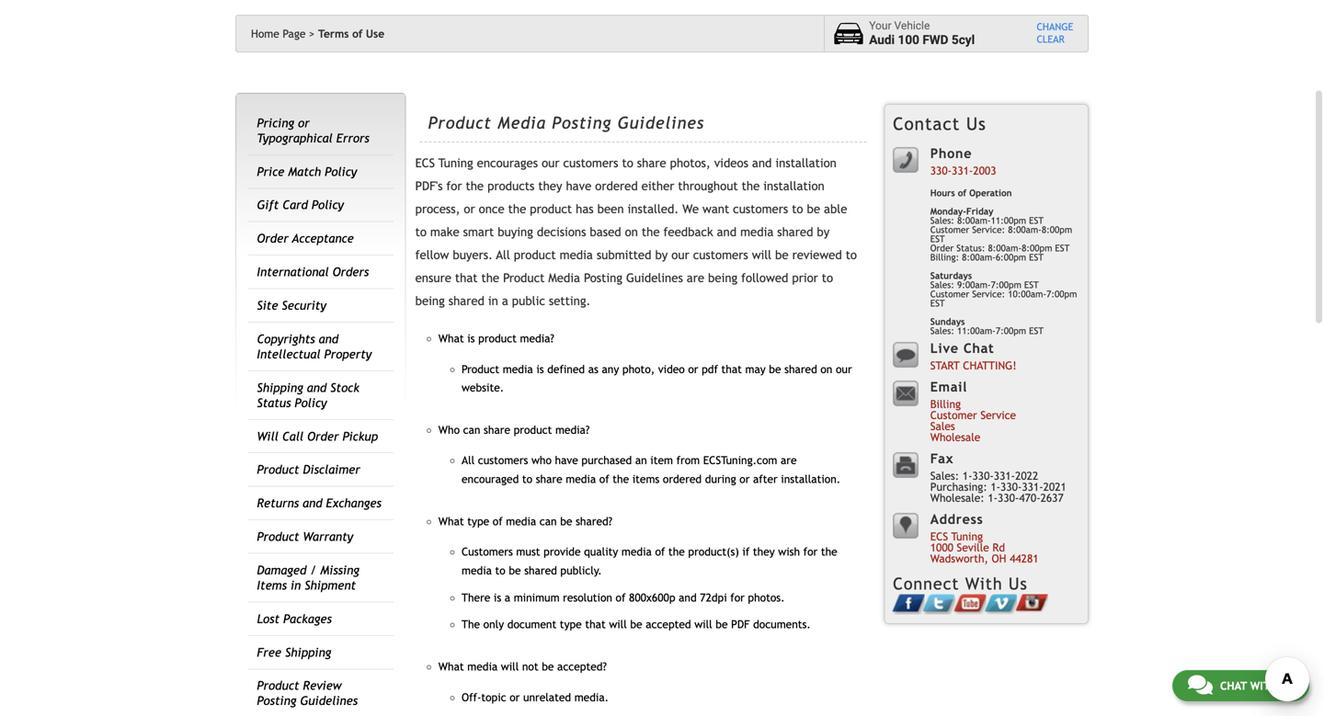 Task type: describe. For each thing, give the bounding box(es) containing it.
shipping and stock status policy link
[[257, 381, 359, 410]]

1 vertical spatial our
[[672, 248, 689, 262]]

your vehicle audi 100 fwd 5cyl
[[869, 19, 975, 47]]

encourages
[[477, 156, 538, 170]]

product for media
[[428, 113, 492, 133]]

tuning inside ecs tuning encourages our customers to share photos, videos and installation pdf's for the products they have ordered either throughout the installation process, or once the product has been installed. we want customers to be able to make smart buying decisions based on the feedback and media shared by fellow buyers. all product media submitted by our customers will be reviewed to ensure that the product media posting guidelines are being followed prior to being shared in a public setting.
[[438, 156, 473, 170]]

shared down ensure
[[449, 294, 485, 308]]

8:00am- up 9:00am-
[[962, 252, 996, 263]]

audi
[[869, 33, 895, 47]]

any
[[602, 363, 619, 375]]

0 horizontal spatial share
[[484, 424, 510, 436]]

the up once
[[466, 179, 484, 193]]

there is a minimum resolution of 800x600p and 72dpi for photos.
[[462, 591, 785, 604]]

chatting!
[[963, 359, 1017, 372]]

1 horizontal spatial that
[[585, 618, 606, 631]]

stock
[[330, 381, 359, 395]]

1 horizontal spatial for
[[730, 591, 745, 604]]

change link
[[1037, 21, 1074, 34]]

returns
[[257, 496, 299, 511]]

gift
[[257, 198, 279, 212]]

minimum
[[514, 591, 560, 604]]

our inside product media is defined as any photo, video or pdf that may be shared on our website.
[[836, 363, 852, 375]]

site
[[257, 298, 278, 313]]

0 vertical spatial us
[[966, 114, 987, 134]]

lost packages
[[257, 612, 332, 626]]

off-topic or unrelated media.
[[462, 691, 609, 704]]

a inside ecs tuning encourages our customers to share photos, videos and installation pdf's for the products they have ordered either throughout the installation process, or once the product has been installed. we want customers to be able to make smart buying decisions based on the feedback and media shared by fellow buyers. all product media submitted by our customers will be reviewed to ensure that the product media posting guidelines are being followed prior to being shared in a public setting.
[[502, 294, 508, 308]]

and down 'want'
[[717, 225, 737, 239]]

monday-
[[930, 206, 966, 217]]

customers up has
[[563, 156, 618, 170]]

fax sales: 1-330-331-2022 purchasing: 1-330-331-2021 wholesale: 1-330-470-2637
[[930, 451, 1067, 504]]

during
[[705, 473, 736, 486]]

1000
[[930, 541, 954, 554]]

1 vertical spatial being
[[415, 294, 445, 308]]

6:00pm
[[996, 252, 1026, 263]]

0 vertical spatial type
[[467, 515, 489, 528]]

customers must provide quality media of the product(s) if they wish for the media to be shared publicly.
[[462, 546, 838, 577]]

orders
[[333, 265, 369, 279]]

shipping inside shipping and stock status policy
[[257, 381, 303, 395]]

use
[[366, 27, 385, 40]]

media inside product media is defined as any photo, video or pdf that may be shared on our website.
[[503, 363, 533, 375]]

billing link
[[930, 398, 961, 410]]

product for media
[[462, 363, 500, 375]]

intellectual
[[257, 347, 321, 361]]

in inside ecs tuning encourages our customers to share photos, videos and installation pdf's for the products they have ordered either throughout the installation process, or once the product has been installed. we want customers to be able to make smart buying decisions based on the feedback and media shared by fellow buyers. all product media submitted by our customers will be reviewed to ensure that the product media posting guidelines are being followed prior to being shared in a public setting.
[[488, 294, 498, 308]]

all inside all customers who have purchased an item from ecstuning.com are encouraged to share media of the items ordered during or after installation.
[[462, 454, 475, 467]]

product media posting guidelines
[[428, 113, 704, 133]]

1 vertical spatial installation
[[764, 179, 825, 193]]

that inside ecs tuning encourages our customers to share photos, videos and installation pdf's for the products they have ordered either throughout the installation process, or once the product has been installed. we want customers to be able to make smart buying decisions based on the feedback and media shared by fellow buyers. all product media submitted by our customers will be reviewed to ensure that the product media posting guidelines are being followed prior to being shared in a public setting.
[[455, 271, 478, 285]]

billing
[[930, 398, 961, 410]]

us for chat
[[1281, 680, 1294, 692]]

change clear
[[1037, 21, 1074, 45]]

smart
[[463, 225, 494, 239]]

are inside all customers who have purchased an item from ecstuning.com are encouraged to share media of the items ordered during or after installation.
[[781, 454, 797, 467]]

1 sales: from the top
[[930, 215, 955, 226]]

0 vertical spatial installation
[[776, 156, 837, 170]]

to left make
[[415, 225, 427, 239]]

customer inside email billing customer service sales wholesale
[[930, 409, 977, 422]]

connect with us
[[893, 574, 1028, 594]]

media down customers
[[462, 564, 492, 577]]

be down there is a minimum resolution of 800x600p and 72dpi for photos.
[[630, 618, 642, 631]]

copyrights and intellectual property link
[[257, 332, 372, 361]]

copyrights
[[257, 332, 315, 346]]

policy inside shipping and stock status policy
[[295, 396, 327, 410]]

1 service: from the top
[[972, 224, 1005, 235]]

errors
[[336, 131, 369, 145]]

2021
[[1043, 480, 1067, 493]]

resolution
[[563, 591, 612, 604]]

the left product(s) in the right of the page
[[669, 546, 685, 558]]

is inside product media is defined as any photo, video or pdf that may be shared on our website.
[[536, 363, 544, 375]]

hours of operation monday-friday sales: 8:00am-11:00pm est customer service: 8:00am-8:00pm est order status: 8:00am-8:00pm est billing: 8:00am-6:00pm est saturdays sales: 9:00am-7:00pm est customer service: 10:00am-7:00pm est sundays sales: 11:00am-7:00pm est
[[930, 188, 1077, 336]]

international
[[257, 265, 329, 279]]

be left shared?
[[560, 515, 572, 528]]

9:00am-
[[957, 280, 991, 290]]

warranty
[[303, 530, 353, 544]]

1 vertical spatial shipping
[[285, 645, 331, 660]]

of inside customers must provide quality media of the product(s) if they wish for the media to be shared publicly.
[[655, 546, 665, 558]]

2637
[[1041, 491, 1064, 504]]

1 horizontal spatial order
[[307, 429, 339, 444]]

fwd
[[923, 33, 949, 47]]

of up the only document type that will be accepted will be pdf documents. on the bottom of page
[[616, 591, 626, 604]]

international orders link
[[257, 265, 369, 279]]

or inside product media is defined as any photo, video or pdf that may be shared on our website.
[[688, 363, 698, 375]]

331- inside phone 330-331-2003
[[952, 164, 973, 177]]

either
[[642, 179, 674, 193]]

price match policy
[[257, 164, 357, 179]]

wholesale
[[930, 431, 981, 444]]

we
[[683, 202, 699, 216]]

sales: inside fax sales: 1-330-331-2022 purchasing: 1-330-331-2021 wholesale: 1-330-470-2637
[[930, 469, 959, 482]]

throughout
[[678, 179, 738, 193]]

what for what media will not be accepted?
[[438, 660, 464, 673]]

share inside all customers who have purchased an item from ecstuning.com are encouraged to share media of the items ordered during or after installation.
[[536, 473, 562, 486]]

the down videos
[[742, 179, 760, 193]]

2 horizontal spatial 331-
[[1022, 480, 1043, 493]]

0 vertical spatial 8:00pm
[[1042, 224, 1072, 235]]

process,
[[415, 202, 460, 216]]

media right 'quality'
[[622, 546, 652, 558]]

posting inside ecs tuning encourages our customers to share photos, videos and installation pdf's for the products they have ordered either throughout the installation process, or once the product has been installed. we want customers to be able to make smart buying decisions based on the feedback and media shared by fellow buyers. all product media submitted by our customers will be reviewed to ensure that the product media posting guidelines are being followed prior to being shared in a public setting.
[[584, 271, 623, 285]]

product(s)
[[688, 546, 739, 558]]

submitted
[[597, 248, 652, 262]]

chat with us link
[[1172, 670, 1310, 702]]

lost packages link
[[257, 612, 332, 626]]

buying
[[498, 225, 533, 239]]

ecs inside address ecs tuning 1000 seville rd wadsworth, oh 44281
[[930, 530, 948, 543]]

contact us
[[893, 114, 987, 134]]

media up off-
[[467, 660, 498, 673]]

will call order pickup
[[257, 429, 378, 444]]

the only document type that will be accepted will be pdf documents.
[[462, 618, 811, 631]]

returns and exchanges
[[257, 496, 382, 511]]

items
[[257, 578, 287, 593]]

is for product
[[467, 332, 475, 345]]

100
[[898, 33, 920, 47]]

start chatting! link
[[930, 359, 1017, 372]]

gift card policy
[[257, 198, 344, 212]]

and inside 'copyrights and intellectual property'
[[319, 332, 339, 346]]

card
[[282, 198, 308, 212]]

1 vertical spatial 8:00pm
[[1022, 243, 1052, 253]]

chat inside live chat start chatting!
[[964, 341, 995, 356]]

saturdays
[[930, 270, 972, 281]]

email
[[930, 379, 968, 394]]

or inside all customers who have purchased an item from ecstuning.com are encouraged to share media of the items ordered during or after installation.
[[740, 473, 750, 486]]

clear link
[[1037, 34, 1074, 46]]

are inside ecs tuning encourages our customers to share photos, videos and installation pdf's for the products they have ordered either throughout the installation process, or once the product has been installed. we want customers to be able to make smart buying decisions based on the feedback and media shared by fellow buyers. all product media submitted by our customers will be reviewed to ensure that the product media posting guidelines are being followed prior to being shared in a public setting.
[[687, 271, 704, 285]]

0 horizontal spatial can
[[463, 424, 480, 436]]

2 service: from the top
[[972, 289, 1005, 299]]

they inside ecs tuning encourages our customers to share photos, videos and installation pdf's for the products they have ordered either throughout the installation process, or once the product has been installed. we want customers to be able to make smart buying decisions based on the feedback and media shared by fellow buyers. all product media submitted by our customers will be reviewed to ensure that the product media posting guidelines are being followed prior to being shared in a public setting.
[[538, 179, 562, 193]]

make
[[430, 225, 460, 239]]

product down buying
[[514, 248, 556, 262]]

with
[[1250, 680, 1277, 692]]

encouraged
[[462, 473, 519, 486]]

off-
[[462, 691, 481, 704]]

may
[[745, 363, 766, 375]]

and inside shipping and stock status policy
[[307, 381, 327, 395]]

and left 72dpi
[[679, 591, 697, 604]]

330- down 2022
[[998, 491, 1019, 504]]

price
[[257, 164, 284, 179]]

will down 72dpi
[[695, 618, 712, 631]]

be up followed
[[775, 248, 789, 262]]

connect
[[893, 574, 960, 594]]

product for review
[[257, 679, 299, 693]]

media up followed
[[740, 225, 774, 239]]

order acceptance
[[257, 231, 354, 246]]

ecstuning.com
[[703, 454, 777, 467]]

8:00am- down the 11:00pm
[[988, 243, 1022, 253]]

0 vertical spatial our
[[542, 156, 560, 170]]

ordered for share
[[595, 179, 638, 193]]

11:00am-
[[957, 326, 996, 336]]

exchanges
[[326, 496, 382, 511]]

to right prior
[[822, 271, 833, 285]]

product media is defined as any photo, video or pdf that may be shared on our website.
[[462, 363, 852, 394]]

72dpi
[[700, 591, 727, 604]]

product down public
[[478, 332, 517, 345]]

will left not
[[501, 660, 519, 673]]

be right not
[[542, 660, 554, 673]]

of up customers
[[493, 515, 503, 528]]

operation
[[969, 188, 1012, 198]]

hours
[[930, 188, 955, 198]]

1 vertical spatial chat
[[1220, 680, 1247, 692]]

1- up "wholesale:"
[[963, 469, 973, 482]]

330- inside phone 330-331-2003
[[930, 164, 952, 177]]

to right the reviewed
[[846, 248, 857, 262]]

ecs inside ecs tuning encourages our customers to share photos, videos and installation pdf's for the products they have ordered either throughout the installation process, or once the product has been installed. we want customers to be able to make smart buying decisions based on the feedback and media shared by fellow buyers. all product media submitted by our customers will be reviewed to ensure that the product media posting guidelines are being followed prior to being shared in a public setting.
[[415, 156, 435, 170]]

customers right 'want'
[[733, 202, 788, 216]]

be left pdf
[[716, 618, 728, 631]]

330- left 2637
[[1001, 480, 1022, 493]]

to left able
[[792, 202, 803, 216]]

prior
[[792, 271, 818, 285]]

1 vertical spatial media?
[[555, 424, 590, 436]]

media inside ecs tuning encourages our customers to share photos, videos and installation pdf's for the products they have ordered either throughout the installation process, or once the product has been installed. we want customers to be able to make smart buying decisions based on the feedback and media shared by fellow buyers. all product media submitted by our customers will be reviewed to ensure that the product media posting guidelines are being followed prior to being shared in a public setting.
[[548, 271, 580, 285]]

free shipping
[[257, 645, 331, 660]]

the inside all customers who have purchased an item from ecstuning.com are encouraged to share media of the items ordered during or after installation.
[[613, 473, 629, 486]]

on inside product media is defined as any photo, video or pdf that may be shared on our website.
[[821, 363, 833, 375]]

be left able
[[807, 202, 820, 216]]

posting for review
[[257, 694, 296, 708]]

once
[[479, 202, 505, 216]]

7:00pm down 6:00pm
[[991, 280, 1022, 290]]

installed.
[[628, 202, 679, 216]]

1 horizontal spatial 331-
[[994, 469, 1015, 482]]

0 vertical spatial being
[[708, 271, 738, 285]]

product for disclaimer
[[257, 463, 299, 477]]

accepted?
[[557, 660, 607, 673]]

free shipping link
[[257, 645, 331, 660]]

damaged / missing items in shipment
[[257, 563, 359, 593]]

will down there is a minimum resolution of 800x600p and 72dpi for photos.
[[609, 618, 627, 631]]

the down installed. at the top of the page
[[642, 225, 660, 239]]

for inside customers must provide quality media of the product(s) if they wish for the media to be shared publicly.
[[803, 546, 818, 558]]

be inside customers must provide quality media of the product(s) if they wish for the media to be shared publicly.
[[509, 564, 521, 577]]

0 vertical spatial by
[[817, 225, 830, 239]]



Task type: locate. For each thing, give the bounding box(es) containing it.
to inside customers must provide quality media of the product(s) if they wish for the media to be shared publicly.
[[495, 564, 506, 577]]

quality
[[584, 546, 618, 558]]

3 sales: from the top
[[930, 326, 955, 336]]

our right encourages
[[542, 156, 560, 170]]

0 horizontal spatial in
[[291, 578, 301, 593]]

customers inside all customers who have purchased an item from ecstuning.com are encouraged to share media of the items ordered during or after installation.
[[478, 454, 528, 467]]

type up customers
[[467, 515, 489, 528]]

2 vertical spatial our
[[836, 363, 852, 375]]

review
[[303, 679, 342, 693]]

2 customer from the top
[[930, 289, 970, 299]]

470-
[[1019, 491, 1041, 504]]

pdf
[[702, 363, 718, 375]]

2 sales: from the top
[[930, 280, 955, 290]]

the up buying
[[508, 202, 526, 216]]

on inside ecs tuning encourages our customers to share photos, videos and installation pdf's for the products they have ordered either throughout the installation process, or once the product has been installed. we want customers to be able to make smart buying decisions based on the feedback and media shared by fellow buyers. all product media submitted by our customers will be reviewed to ensure that the product media posting guidelines are being followed prior to being shared in a public setting.
[[625, 225, 638, 239]]

2 vertical spatial posting
[[257, 694, 296, 708]]

for inside ecs tuning encourages our customers to share photos, videos and installation pdf's for the products they have ordered either throughout the installation process, or once the product has been installed. we want customers to be able to make smart buying decisions based on the feedback and media shared by fellow buyers. all product media submitted by our customers will be reviewed to ensure that the product media posting guidelines are being followed prior to being shared in a public setting.
[[446, 179, 462, 193]]

if
[[743, 546, 750, 558]]

tuning inside address ecs tuning 1000 seville rd wadsworth, oh 44281
[[951, 530, 983, 543]]

will up followed
[[752, 248, 772, 262]]

or down ecstuning.com
[[740, 473, 750, 486]]

0 horizontal spatial our
[[542, 156, 560, 170]]

product up public
[[503, 271, 545, 285]]

free
[[257, 645, 281, 660]]

media up must on the left bottom of page
[[506, 515, 536, 528]]

with
[[965, 574, 1003, 594]]

1 vertical spatial on
[[821, 363, 833, 375]]

1 horizontal spatial us
[[1009, 574, 1028, 594]]

have
[[566, 179, 592, 193], [555, 454, 578, 467]]

wholesale link
[[930, 431, 981, 444]]

a left public
[[502, 294, 508, 308]]

a
[[502, 294, 508, 308], [505, 591, 510, 604]]

1 horizontal spatial ecs
[[930, 530, 948, 543]]

can right who
[[463, 424, 480, 436]]

0 horizontal spatial order
[[257, 231, 289, 246]]

that
[[455, 271, 478, 285], [721, 363, 742, 375], [585, 618, 606, 631]]

of up 800x600p
[[655, 546, 665, 558]]

us down "44281"
[[1009, 574, 1028, 594]]

that inside product media is defined as any photo, video or pdf that may be shared on our website.
[[721, 363, 742, 375]]

1 vertical spatial tuning
[[951, 530, 983, 543]]

acceptance
[[292, 231, 354, 246]]

1 horizontal spatial ordered
[[663, 473, 702, 486]]

product down "returns"
[[257, 530, 299, 544]]

to up the been
[[622, 156, 633, 170]]

2003
[[973, 164, 996, 177]]

1 vertical spatial policy
[[312, 198, 344, 212]]

2 horizontal spatial for
[[803, 546, 818, 558]]

or inside ecs tuning encourages our customers to share photos, videos and installation pdf's for the products they have ordered either throughout the installation process, or once the product has been installed. we want customers to be able to make smart buying decisions based on the feedback and media shared by fellow buyers. all product media submitted by our customers will be reviewed to ensure that the product media posting guidelines are being followed prior to being shared in a public setting.
[[464, 202, 475, 216]]

wholesale:
[[930, 491, 985, 504]]

what up customers
[[438, 515, 464, 528]]

2 vertical spatial what
[[438, 660, 464, 673]]

they
[[538, 179, 562, 193], [753, 546, 775, 558]]

is
[[467, 332, 475, 345], [536, 363, 544, 375], [494, 591, 501, 604]]

1 vertical spatial posting
[[584, 271, 623, 285]]

order down gift
[[257, 231, 289, 246]]

want
[[703, 202, 729, 216]]

and left stock
[[307, 381, 327, 395]]

live
[[930, 341, 959, 356]]

what up website.
[[438, 332, 464, 345]]

contact
[[893, 114, 960, 134]]

posting
[[552, 113, 612, 133], [584, 271, 623, 285], [257, 694, 296, 708]]

on right may
[[821, 363, 833, 375]]

product up the 'who'
[[514, 424, 552, 436]]

sundays
[[930, 316, 965, 327]]

1 vertical spatial by
[[655, 248, 668, 262]]

0 vertical spatial in
[[488, 294, 498, 308]]

in down damaged
[[291, 578, 301, 593]]

1-
[[963, 469, 973, 482], [991, 480, 1001, 493], [988, 491, 998, 504]]

shipment
[[305, 578, 356, 593]]

1 vertical spatial are
[[781, 454, 797, 467]]

1 what from the top
[[438, 332, 464, 345]]

0 horizontal spatial is
[[467, 332, 475, 345]]

1 vertical spatial have
[[555, 454, 578, 467]]

all down buying
[[496, 248, 510, 262]]

have inside all customers who have purchased an item from ecstuning.com are encouraged to share media of the items ordered during or after installation.
[[555, 454, 578, 467]]

330-331-2003 link
[[930, 164, 996, 177]]

1 vertical spatial ecs
[[930, 530, 948, 543]]

policy for price match policy
[[325, 164, 357, 179]]

1 vertical spatial what
[[438, 515, 464, 528]]

be
[[807, 202, 820, 216], [775, 248, 789, 262], [769, 363, 781, 375], [560, 515, 572, 528], [509, 564, 521, 577], [630, 618, 642, 631], [716, 618, 728, 631], [542, 660, 554, 673]]

us for connect
[[1009, 574, 1028, 594]]

8:00am-
[[957, 215, 991, 226], [1008, 224, 1042, 235], [988, 243, 1022, 253], [962, 252, 996, 263]]

3 customer from the top
[[930, 409, 977, 422]]

service: left the 10:00am-
[[972, 289, 1005, 299]]

installation.
[[781, 473, 841, 486]]

have right the 'who'
[[555, 454, 578, 467]]

0 vertical spatial chat
[[964, 341, 995, 356]]

in
[[488, 294, 498, 308], [291, 578, 301, 593]]

call
[[282, 429, 304, 444]]

product inside ecs tuning encourages our customers to share photos, videos and installation pdf's for the products they have ordered either throughout the installation process, or once the product has been installed. we want customers to be able to make smart buying decisions based on the feedback and media shared by fellow buyers. all product media submitted by our customers will be reviewed to ensure that the product media posting guidelines are being followed prior to being shared in a public setting.
[[503, 271, 545, 285]]

1 horizontal spatial is
[[494, 591, 501, 604]]

security
[[282, 298, 326, 313]]

0 vertical spatial that
[[455, 271, 478, 285]]

of inside all customers who have purchased an item from ecstuning.com are encouraged to share media of the items ordered during or after installation.
[[599, 473, 609, 486]]

1 vertical spatial that
[[721, 363, 742, 375]]

1 horizontal spatial tuning
[[951, 530, 983, 543]]

product up website.
[[462, 363, 500, 375]]

2 horizontal spatial that
[[721, 363, 742, 375]]

product up encourages
[[428, 113, 492, 133]]

product warranty
[[257, 530, 353, 544]]

guidelines up photos,
[[618, 113, 704, 133]]

a left minimum
[[505, 591, 510, 604]]

the
[[462, 618, 480, 631]]

terms
[[318, 27, 349, 40]]

posting inside product review posting guidelines
[[257, 694, 296, 708]]

0 vertical spatial they
[[538, 179, 562, 193]]

shipping and stock status policy
[[257, 381, 359, 410]]

they inside customers must provide quality media of the product(s) if they wish for the media to be shared publicly.
[[753, 546, 775, 558]]

1 customer from the top
[[930, 224, 970, 235]]

8:00am- up 6:00pm
[[1008, 224, 1042, 235]]

1 horizontal spatial media?
[[555, 424, 590, 436]]

8:00pm down the 11:00pm
[[1022, 243, 1052, 253]]

shipping up status on the bottom of page
[[257, 381, 303, 395]]

sales: down hours
[[930, 215, 955, 226]]

share inside ecs tuning encourages our customers to share photos, videos and installation pdf's for the products they have ordered either throughout the installation process, or once the product has been installed. we want customers to be able to make smart buying decisions based on the feedback and media shared by fellow buyers. all product media submitted by our customers will be reviewed to ensure that the product media posting guidelines are being followed prior to being shared in a public setting.
[[637, 156, 666, 170]]

media up encourages
[[498, 113, 546, 133]]

media down decisions
[[560, 248, 593, 262]]

guidelines for product media posting guidelines
[[618, 113, 704, 133]]

are
[[687, 271, 704, 285], [781, 454, 797, 467]]

comments image
[[1188, 674, 1213, 696]]

home page link
[[251, 27, 315, 40]]

being
[[708, 271, 738, 285], [415, 294, 445, 308]]

photos,
[[670, 156, 711, 170]]

3 what from the top
[[438, 660, 464, 673]]

will inside ecs tuning encourages our customers to share photos, videos and installation pdf's for the products they have ordered either throughout the installation process, or once the product has been installed. we want customers to be able to make smart buying decisions based on the feedback and media shared by fellow buyers. all product media submitted by our customers will be reviewed to ensure that the product media posting guidelines are being followed prior to being shared in a public setting.
[[752, 248, 772, 262]]

customers up encouraged
[[478, 454, 528, 467]]

customers down feedback
[[693, 248, 748, 262]]

1 vertical spatial can
[[540, 515, 557, 528]]

chat
[[964, 341, 995, 356], [1220, 680, 1247, 692]]

sales:
[[930, 215, 955, 226], [930, 280, 955, 290], [930, 326, 955, 336], [930, 469, 959, 482]]

0 vertical spatial are
[[687, 271, 704, 285]]

home page
[[251, 27, 306, 40]]

terms of use
[[318, 27, 385, 40]]

status
[[257, 396, 291, 410]]

7:00pm
[[991, 280, 1022, 290], [1047, 289, 1077, 299], [996, 326, 1026, 336]]

accepted
[[646, 618, 691, 631]]

all inside ecs tuning encourages our customers to share photos, videos and installation pdf's for the products they have ordered either throughout the installation process, or once the product has been installed. we want customers to be able to make smart buying decisions based on the feedback and media shared by fellow buyers. all product media submitted by our customers will be reviewed to ensure that the product media posting guidelines are being followed prior to being shared in a public setting.
[[496, 248, 510, 262]]

0 horizontal spatial media?
[[520, 332, 554, 345]]

7:00pm down the 10:00am-
[[996, 326, 1026, 336]]

or left pdf
[[688, 363, 698, 375]]

shared inside customers must provide quality media of the product(s) if they wish for the media to be shared publicly.
[[524, 564, 557, 577]]

pdf
[[731, 618, 750, 631]]

product up decisions
[[530, 202, 572, 216]]

sales link
[[930, 420, 955, 433]]

1 vertical spatial ordered
[[663, 473, 702, 486]]

by up the reviewed
[[817, 225, 830, 239]]

0 vertical spatial what
[[438, 332, 464, 345]]

international orders
[[257, 265, 369, 279]]

2 vertical spatial us
[[1281, 680, 1294, 692]]

0 horizontal spatial they
[[538, 179, 562, 193]]

ordered up the been
[[595, 179, 638, 193]]

or left once
[[464, 202, 475, 216]]

site security
[[257, 298, 326, 313]]

only
[[483, 618, 504, 631]]

10:00am-
[[1008, 289, 1047, 299]]

or up typographical
[[298, 116, 310, 130]]

or inside pricing or typographical errors
[[298, 116, 310, 130]]

shipping down packages
[[285, 645, 331, 660]]

guidelines down submitted
[[626, 271, 683, 285]]

and
[[752, 156, 772, 170], [717, 225, 737, 239], [319, 332, 339, 346], [307, 381, 327, 395], [303, 496, 322, 511], [679, 591, 697, 604]]

sales: down billing:
[[930, 280, 955, 290]]

2 vertical spatial share
[[536, 473, 562, 486]]

1 horizontal spatial being
[[708, 271, 738, 285]]

1 horizontal spatial in
[[488, 294, 498, 308]]

policy right card
[[312, 198, 344, 212]]

what for what is product media?
[[438, 332, 464, 345]]

by down feedback
[[655, 248, 668, 262]]

must
[[516, 546, 540, 558]]

0 vertical spatial a
[[502, 294, 508, 308]]

2 horizontal spatial order
[[930, 243, 954, 253]]

type down resolution at left
[[560, 618, 582, 631]]

media? down public
[[520, 332, 554, 345]]

that right pdf
[[721, 363, 742, 375]]

policy down the "errors"
[[325, 164, 357, 179]]

0 vertical spatial service:
[[972, 224, 1005, 235]]

in left public
[[488, 294, 498, 308]]

to down customers
[[495, 564, 506, 577]]

be inside product media is defined as any photo, video or pdf that may be shared on our website.
[[769, 363, 781, 375]]

of inside hours of operation monday-friday sales: 8:00am-11:00pm est customer service: 8:00am-8:00pm est order status: 8:00am-8:00pm est billing: 8:00am-6:00pm est saturdays sales: 9:00am-7:00pm est customer service: 10:00am-7:00pm est sundays sales: 11:00am-7:00pm est
[[958, 188, 967, 198]]

0 vertical spatial guidelines
[[618, 113, 704, 133]]

posting up has
[[552, 113, 612, 133]]

phone
[[930, 146, 972, 161]]

0 vertical spatial ordered
[[595, 179, 638, 193]]

billing:
[[930, 252, 959, 263]]

0 horizontal spatial chat
[[964, 341, 995, 356]]

product for warranty
[[257, 530, 299, 544]]

2 vertical spatial customer
[[930, 409, 977, 422]]

for right pdf's
[[446, 179, 462, 193]]

media
[[498, 113, 546, 133], [548, 271, 580, 285]]

status:
[[957, 243, 985, 253]]

of left use
[[352, 27, 363, 40]]

0 vertical spatial shipping
[[257, 381, 303, 395]]

guidelines inside product review posting guidelines
[[300, 694, 358, 708]]

1 vertical spatial us
[[1009, 574, 1028, 594]]

2 vertical spatial policy
[[295, 396, 327, 410]]

1 horizontal spatial our
[[672, 248, 689, 262]]

address
[[930, 512, 984, 527]]

0 horizontal spatial all
[[462, 454, 475, 467]]

and right videos
[[752, 156, 772, 170]]

4 sales: from the top
[[930, 469, 959, 482]]

what for what type of media can be shared?
[[438, 515, 464, 528]]

item
[[650, 454, 673, 467]]

product disclaimer link
[[257, 463, 360, 477]]

0 horizontal spatial for
[[446, 179, 462, 193]]

and down product disclaimer
[[303, 496, 322, 511]]

or right topic at the bottom left of page
[[510, 691, 520, 704]]

chat down 11:00am-
[[964, 341, 995, 356]]

0 vertical spatial media?
[[520, 332, 554, 345]]

sales: up live
[[930, 326, 955, 336]]

ordered inside all customers who have purchased an item from ecstuning.com are encouraged to share media of the items ordered during or after installation.
[[663, 473, 702, 486]]

2 horizontal spatial share
[[637, 156, 666, 170]]

guidelines inside ecs tuning encourages our customers to share photos, videos and installation pdf's for the products they have ordered either throughout the installation process, or once the product has been installed. we want customers to be able to make smart buying decisions based on the feedback and media shared by fellow buyers. all product media submitted by our customers will be reviewed to ensure that the product media posting guidelines are being followed prior to being shared in a public setting.
[[626, 271, 683, 285]]

1- left 2022
[[991, 480, 1001, 493]]

policy up will call order pickup
[[295, 396, 327, 410]]

order inside hours of operation monday-friday sales: 8:00am-11:00pm est customer service: 8:00am-8:00pm est order status: 8:00am-8:00pm est billing: 8:00am-6:00pm est saturdays sales: 9:00am-7:00pm est customer service: 10:00am-7:00pm est sundays sales: 11:00am-7:00pm est
[[930, 243, 954, 253]]

policy for gift card policy
[[312, 198, 344, 212]]

1 horizontal spatial all
[[496, 248, 510, 262]]

posting down submitted
[[584, 271, 623, 285]]

ordered for item
[[663, 473, 702, 486]]

0 horizontal spatial ordered
[[595, 179, 638, 193]]

for right 72dpi
[[730, 591, 745, 604]]

wadsworth,
[[930, 552, 989, 565]]

product inside product review posting guidelines
[[257, 679, 299, 693]]

1 vertical spatial a
[[505, 591, 510, 604]]

0 vertical spatial policy
[[325, 164, 357, 179]]

guidelines
[[618, 113, 704, 133], [626, 271, 683, 285], [300, 694, 358, 708]]

site security link
[[257, 298, 326, 313]]

2 horizontal spatial our
[[836, 363, 852, 375]]

0 vertical spatial can
[[463, 424, 480, 436]]

decisions
[[537, 225, 586, 239]]

property
[[324, 347, 372, 361]]

able
[[824, 202, 847, 216]]

0 vertical spatial media
[[498, 113, 546, 133]]

pricing
[[257, 116, 294, 130]]

1 horizontal spatial by
[[817, 225, 830, 239]]

2 horizontal spatial us
[[1281, 680, 1294, 692]]

330- down phone at the right top
[[930, 164, 952, 177]]

2 vertical spatial for
[[730, 591, 745, 604]]

topic
[[481, 691, 506, 704]]

0 horizontal spatial are
[[687, 271, 704, 285]]

2 vertical spatial that
[[585, 618, 606, 631]]

all
[[496, 248, 510, 262], [462, 454, 475, 467]]

order left status: at right top
[[930, 243, 954, 253]]

shared down must on the left bottom of page
[[524, 564, 557, 577]]

is left defined
[[536, 363, 544, 375]]

ordered inside ecs tuning encourages our customers to share photos, videos and installation pdf's for the products they have ordered either throughout the installation process, or once the product has been installed. we want customers to be able to make smart buying decisions based on the feedback and media shared by fellow buyers. all product media submitted by our customers will be reviewed to ensure that the product media posting guidelines are being followed prior to being shared in a public setting.
[[595, 179, 638, 193]]

1 vertical spatial share
[[484, 424, 510, 436]]

to inside all customers who have purchased an item from ecstuning.com are encouraged to share media of the items ordered during or after installation.
[[522, 473, 533, 486]]

after
[[753, 473, 778, 486]]

who
[[438, 424, 460, 436]]

1 vertical spatial in
[[291, 578, 301, 593]]

be right may
[[769, 363, 781, 375]]

1 vertical spatial service:
[[972, 289, 1005, 299]]

being down ensure
[[415, 294, 445, 308]]

tuning down address
[[951, 530, 983, 543]]

the right wish
[[821, 546, 838, 558]]

shared up the reviewed
[[777, 225, 813, 239]]

0 vertical spatial on
[[625, 225, 638, 239]]

0 horizontal spatial being
[[415, 294, 445, 308]]

1 horizontal spatial they
[[753, 546, 775, 558]]

2 vertical spatial guidelines
[[300, 694, 358, 708]]

have inside ecs tuning encourages our customers to share photos, videos and installation pdf's for the products they have ordered either throughout the installation process, or once the product has been installed. we want customers to be able to make smart buying decisions based on the feedback and media shared by fellow buyers. all product media submitted by our customers will be reviewed to ensure that the product media posting guidelines are being followed prior to being shared in a public setting.
[[566, 179, 592, 193]]

lost
[[257, 612, 280, 626]]

copyrights and intellectual property
[[257, 332, 372, 361]]

product inside product media is defined as any photo, video or pdf that may be shared on our website.
[[462, 363, 500, 375]]

8:00pm
[[1042, 224, 1072, 235], [1022, 243, 1052, 253]]

1 vertical spatial type
[[560, 618, 582, 631]]

0 vertical spatial tuning
[[438, 156, 473, 170]]

posting for media
[[552, 113, 612, 133]]

0 vertical spatial for
[[446, 179, 462, 193]]

chat left 'with'
[[1220, 680, 1247, 692]]

can up provide
[[540, 515, 557, 528]]

can
[[463, 424, 480, 436], [540, 515, 557, 528]]

2022
[[1015, 469, 1038, 482]]

1 vertical spatial for
[[803, 546, 818, 558]]

2 what from the top
[[438, 515, 464, 528]]

0 vertical spatial share
[[637, 156, 666, 170]]

0 horizontal spatial us
[[966, 114, 987, 134]]

of right hours
[[958, 188, 967, 198]]

1 vertical spatial media
[[548, 271, 580, 285]]

tuning up pdf's
[[438, 156, 473, 170]]

8:00am- up status: at right top
[[957, 215, 991, 226]]

the down buyers.
[[481, 271, 499, 285]]

guidelines down review
[[300, 694, 358, 708]]

ecs down address
[[930, 530, 948, 543]]

live chat start chatting!
[[930, 341, 1017, 372]]

0 horizontal spatial that
[[455, 271, 478, 285]]

7:00pm right 9:00am-
[[1047, 289, 1077, 299]]

shared inside product media is defined as any photo, video or pdf that may be shared on our website.
[[785, 363, 817, 375]]

is for a
[[494, 591, 501, 604]]

1- right "wholesale:"
[[988, 491, 998, 504]]

330- up "wholesale:"
[[973, 469, 994, 482]]

2 vertical spatial is
[[494, 591, 501, 604]]

to
[[622, 156, 633, 170], [792, 202, 803, 216], [415, 225, 427, 239], [846, 248, 857, 262], [822, 271, 833, 285], [522, 473, 533, 486], [495, 564, 506, 577]]

800x600p
[[629, 591, 675, 604]]

in inside damaged / missing items in shipment
[[291, 578, 301, 593]]

guidelines for product review posting guidelines
[[300, 694, 358, 708]]

media inside all customers who have purchased an item from ecstuning.com are encouraged to share media of the items ordered during or after installation.
[[566, 473, 596, 486]]

0 vertical spatial ecs
[[415, 156, 435, 170]]



Task type: vqa. For each thing, say whether or not it's contained in the screenshot.
on in ECS Tuning encourages our customers to share photos, videos and installation PDF's for the products they have ordered either throughout the installation process, or once the product has been installed. We want customers to be able to make smart buying decisions based on the feedback and media shared by fellow buyers. All product media submitted by our customers will be reviewed to ensure that the Product Media Posting Guidelines are being followed prior to being shared in a public setting.
yes



